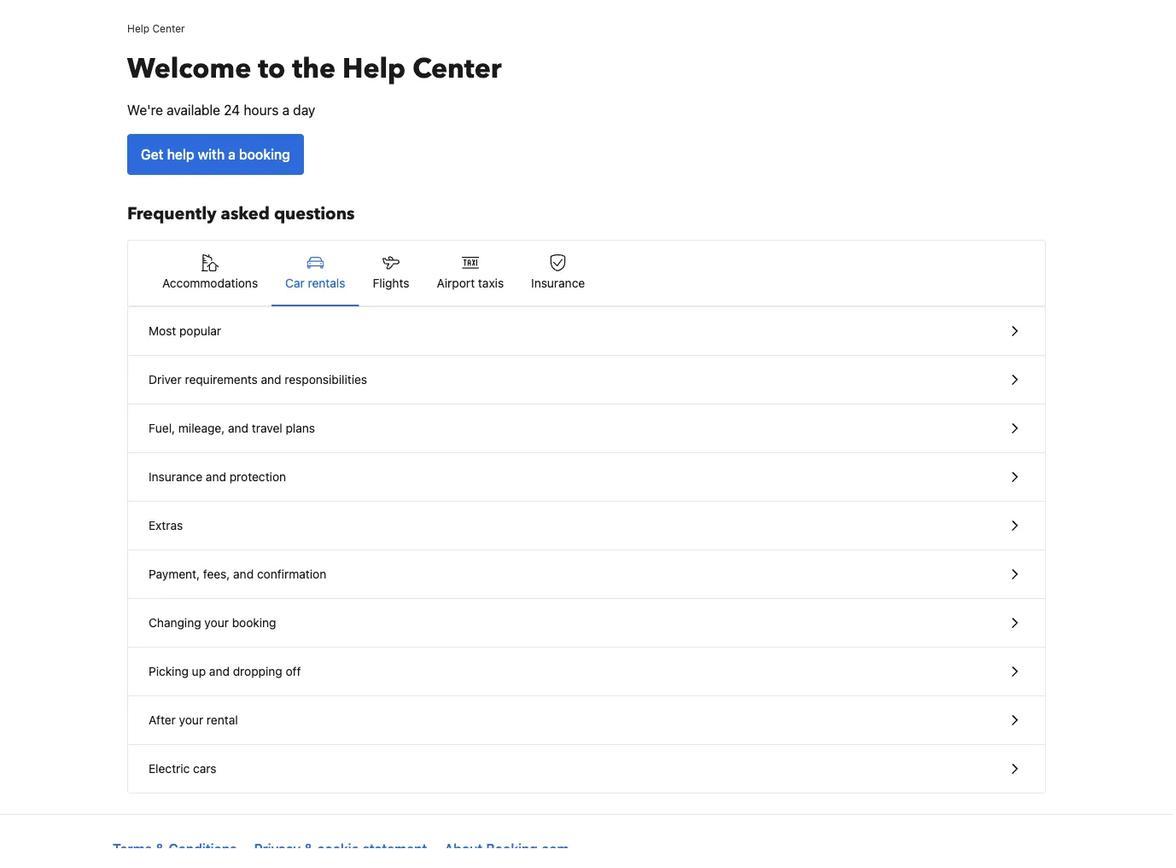 Task type: vqa. For each thing, say whether or not it's contained in the screenshot.
my associated with booking,
no



Task type: locate. For each thing, give the bounding box(es) containing it.
travel
[[252, 421, 282, 435]]

your right after
[[179, 713, 203, 727]]

picking
[[149, 665, 189, 679]]

help
[[127, 22, 150, 34], [342, 50, 406, 88]]

a inside the get help with a booking button
[[228, 146, 236, 163]]

flights button
[[359, 241, 423, 306]]

fuel,
[[149, 421, 175, 435]]

and inside button
[[228, 421, 249, 435]]

0 horizontal spatial your
[[179, 713, 203, 727]]

and left travel
[[228, 421, 249, 435]]

with
[[198, 146, 225, 163]]

insurance up most popular button
[[531, 276, 585, 290]]

a
[[282, 102, 290, 118], [228, 146, 236, 163]]

cars
[[193, 762, 217, 776]]

we're
[[127, 102, 163, 118]]

0 vertical spatial your
[[204, 616, 229, 630]]

1 horizontal spatial center
[[412, 50, 502, 88]]

payment, fees, and confirmation
[[149, 567, 326, 581]]

airport taxis
[[437, 276, 504, 290]]

payment,
[[149, 567, 200, 581]]

0 vertical spatial center
[[152, 22, 185, 34]]

a left day
[[282, 102, 290, 118]]

and right fees,
[[233, 567, 254, 581]]

driver requirements and responsibilities
[[149, 373, 367, 387]]

and left protection
[[206, 470, 226, 484]]

changing
[[149, 616, 201, 630]]

and right up
[[209, 665, 230, 679]]

0 vertical spatial a
[[282, 102, 290, 118]]

center
[[152, 22, 185, 34], [412, 50, 502, 88]]

fuel, mileage, and travel plans
[[149, 421, 315, 435]]

responsibilities
[[285, 373, 367, 387]]

day
[[293, 102, 315, 118]]

booking up dropping
[[232, 616, 276, 630]]

1 vertical spatial a
[[228, 146, 236, 163]]

changing your booking
[[149, 616, 276, 630]]

electric cars button
[[128, 745, 1045, 793]]

0 horizontal spatial insurance
[[149, 470, 202, 484]]

extras
[[149, 519, 183, 533]]

insurance and protection button
[[128, 453, 1045, 502]]

insurance up extras
[[149, 470, 202, 484]]

and up travel
[[261, 373, 281, 387]]

insurance for insurance
[[531, 276, 585, 290]]

0 horizontal spatial a
[[228, 146, 236, 163]]

insurance button
[[518, 241, 599, 306]]

rentals
[[308, 276, 345, 290]]

1 horizontal spatial a
[[282, 102, 290, 118]]

your right changing
[[204, 616, 229, 630]]

0 vertical spatial insurance
[[531, 276, 585, 290]]

up
[[192, 665, 206, 679]]

help right the
[[342, 50, 406, 88]]

and for requirements
[[261, 373, 281, 387]]

tab list
[[128, 241, 1045, 307]]

and
[[261, 373, 281, 387], [228, 421, 249, 435], [206, 470, 226, 484], [233, 567, 254, 581], [209, 665, 230, 679]]

protection
[[229, 470, 286, 484]]

1 vertical spatial help
[[342, 50, 406, 88]]

plans
[[286, 421, 315, 435]]

most
[[149, 324, 176, 338]]

and for up
[[209, 665, 230, 679]]

extras button
[[128, 502, 1045, 551]]

1 vertical spatial insurance
[[149, 470, 202, 484]]

a right the "with"
[[228, 146, 236, 163]]

0 vertical spatial help
[[127, 22, 150, 34]]

1 vertical spatial your
[[179, 713, 203, 727]]

booking
[[239, 146, 290, 163], [232, 616, 276, 630]]

your
[[204, 616, 229, 630], [179, 713, 203, 727]]

insurance inside button
[[531, 276, 585, 290]]

your for booking
[[204, 616, 229, 630]]

electric
[[149, 762, 190, 776]]

frequently asked questions
[[127, 202, 355, 226]]

help
[[167, 146, 194, 163]]

changing your booking button
[[128, 599, 1045, 648]]

available
[[167, 102, 220, 118]]

0 horizontal spatial help
[[127, 22, 150, 34]]

most popular button
[[128, 307, 1045, 356]]

insurance
[[531, 276, 585, 290], [149, 470, 202, 484]]

booking down hours
[[239, 146, 290, 163]]

requirements
[[185, 373, 258, 387]]

1 horizontal spatial help
[[342, 50, 406, 88]]

0 horizontal spatial center
[[152, 22, 185, 34]]

insurance for insurance and protection
[[149, 470, 202, 484]]

airport
[[437, 276, 475, 290]]

help up welcome
[[127, 22, 150, 34]]

welcome
[[127, 50, 251, 88]]

1 horizontal spatial insurance
[[531, 276, 585, 290]]

and inside button
[[206, 470, 226, 484]]

insurance inside button
[[149, 470, 202, 484]]

1 horizontal spatial your
[[204, 616, 229, 630]]

get help with a booking
[[141, 146, 290, 163]]



Task type: describe. For each thing, give the bounding box(es) containing it.
insurance and protection
[[149, 470, 286, 484]]

hours
[[244, 102, 279, 118]]

help center
[[127, 22, 185, 34]]

tab list containing accommodations
[[128, 241, 1045, 307]]

payment, fees, and confirmation button
[[128, 551, 1045, 599]]

taxis
[[478, 276, 504, 290]]

frequently
[[127, 202, 216, 226]]

welcome to the help center
[[127, 50, 502, 88]]

car rentals
[[285, 276, 345, 290]]

flights
[[373, 276, 409, 290]]

confirmation
[[257, 567, 326, 581]]

fees,
[[203, 567, 230, 581]]

and for mileage,
[[228, 421, 249, 435]]

popular
[[179, 324, 221, 338]]

driver requirements and responsibilities button
[[128, 356, 1045, 405]]

get help with a booking button
[[127, 134, 304, 175]]

we're available 24 hours a day
[[127, 102, 315, 118]]

the
[[292, 50, 336, 88]]

car rentals button
[[272, 241, 359, 306]]

dropping
[[233, 665, 282, 679]]

fuel, mileage, and travel plans button
[[128, 405, 1045, 453]]

and for fees,
[[233, 567, 254, 581]]

24
[[224, 102, 240, 118]]

after your rental
[[149, 713, 238, 727]]

0 vertical spatial booking
[[239, 146, 290, 163]]

accommodations
[[162, 276, 258, 290]]

driver
[[149, 373, 182, 387]]

picking up and dropping off button
[[128, 648, 1045, 697]]

asked
[[221, 202, 270, 226]]

questions
[[274, 202, 355, 226]]

1 vertical spatial booking
[[232, 616, 276, 630]]

most popular
[[149, 324, 221, 338]]

after
[[149, 713, 176, 727]]

your for rental
[[179, 713, 203, 727]]

after your rental button
[[128, 697, 1045, 745]]

airport taxis button
[[423, 241, 518, 306]]

rental
[[207, 713, 238, 727]]

accommodations button
[[149, 241, 272, 306]]

get
[[141, 146, 164, 163]]

electric cars
[[149, 762, 217, 776]]

car
[[285, 276, 305, 290]]

off
[[286, 665, 301, 679]]

picking up and dropping off
[[149, 665, 301, 679]]

mileage,
[[178, 421, 225, 435]]

1 vertical spatial center
[[412, 50, 502, 88]]

to
[[258, 50, 285, 88]]



